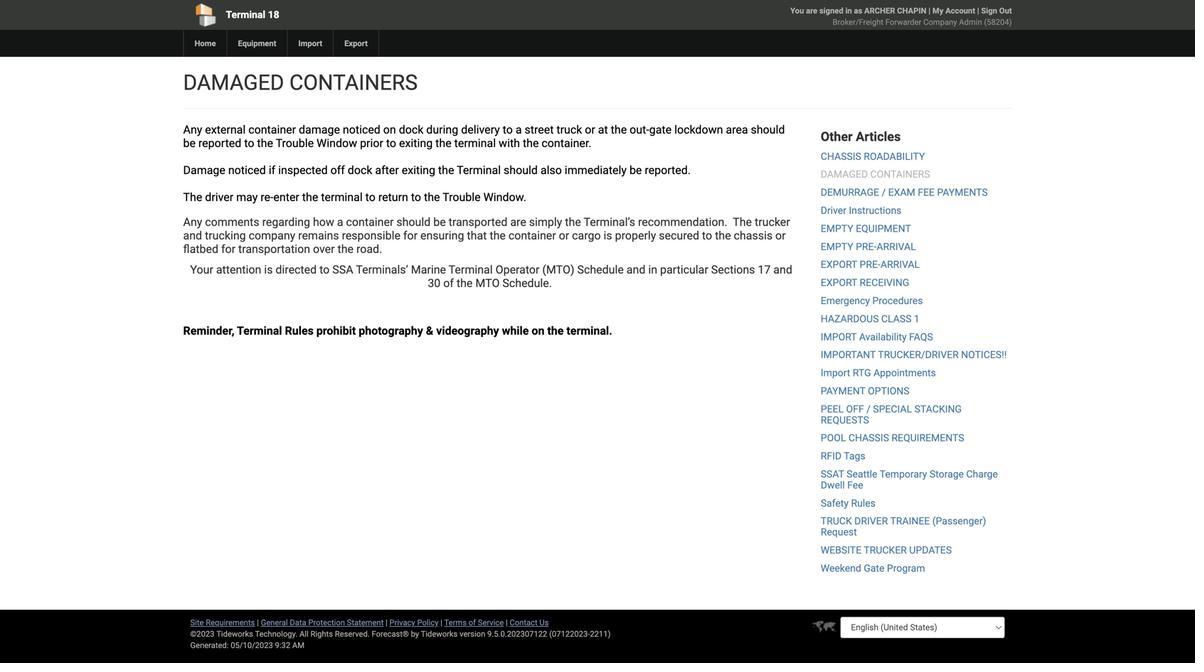 Task type: describe. For each thing, give the bounding box(es) containing it.
export
[[345, 39, 368, 48]]

us
[[540, 619, 549, 628]]

general
[[261, 619, 288, 628]]

driver
[[855, 516, 888, 528]]

safety rules link
[[821, 498, 876, 510]]

2211)
[[590, 630, 611, 639]]

1 vertical spatial chassis
[[849, 433, 889, 445]]

home
[[195, 39, 216, 48]]

demurrage / exam fee payments link
[[821, 187, 988, 199]]

of inside any comments regarding how a container should be transported are simply the terminal's recommendation.  the trucker and trucking company remains responsible for ensuring that the container or cargo is properly secured to the chassis or flatbed for transportation over the road. your attention is directed to ssa terminals' marine terminal operator (mto) schedule and in particular sections 17 and 30 of the mto schedule.
[[444, 277, 454, 290]]

may
[[236, 191, 258, 204]]

0 horizontal spatial or
[[559, 229, 569, 243]]

terminal.
[[567, 325, 613, 338]]

truck
[[821, 516, 852, 528]]

with
[[499, 137, 520, 150]]

truck driver trainee (passenger) request link
[[821, 516, 987, 539]]

payment options link
[[821, 386, 910, 397]]

1 horizontal spatial is
[[604, 229, 612, 243]]

terminal 18
[[226, 9, 279, 21]]

damage
[[299, 123, 340, 137]]

gate
[[650, 123, 672, 137]]

important
[[821, 350, 876, 361]]

while
[[502, 325, 529, 338]]

flatbed
[[183, 243, 218, 256]]

requirements
[[892, 433, 965, 445]]

0 vertical spatial /
[[882, 187, 886, 199]]

import link
[[287, 30, 333, 57]]

of inside site requirements | general data protection statement | privacy policy | terms of service | contact us ©2023 tideworks technology. all rights reserved. forecast® by tideworks version 9.5.0.202307122 (07122023-2211) generated: 05/10/2023 9:32 am
[[469, 619, 476, 628]]

prior
[[360, 137, 383, 150]]

terminal 18 link
[[183, 0, 516, 30]]

peel off / special stacking requests link
[[821, 404, 962, 426]]

(07122023-
[[549, 630, 590, 639]]

road.
[[357, 243, 382, 256]]

sign
[[982, 6, 998, 15]]

1 horizontal spatial for
[[403, 229, 418, 243]]

1 vertical spatial on
[[532, 325, 545, 338]]

you
[[791, 6, 804, 15]]

exam
[[889, 187, 916, 199]]

rfid
[[821, 451, 842, 463]]

service
[[478, 619, 504, 628]]

0 vertical spatial damaged
[[183, 70, 284, 95]]

are inside any comments regarding how a container should be transported are simply the terminal's recommendation.  the trucker and trucking company remains responsible for ensuring that the container or cargo is properly secured to the chassis or flatbed for transportation over the road. your attention is directed to ssa terminals' marine terminal operator (mto) schedule and in particular sections 17 and 30 of the mto schedule.
[[510, 216, 526, 229]]

privacy policy link
[[390, 619, 439, 628]]

street
[[525, 123, 554, 137]]

be inside any external container damage noticed on dock during delivery to a street truck or at the out-gate lockdown area should be reported to the trouble window prior to exiting the terminal with the container.
[[183, 137, 196, 150]]

the down 'damage noticed if inspected off dock after exiting the terminal should also immediately be reported.'
[[424, 191, 440, 204]]

after
[[375, 164, 399, 177]]

import inside other articles chassis roadability damaged containers demurrage / exam fee payments driver instructions empty equipment empty pre-arrival export pre-arrival export receiving emergency procedures hazardous class 1 import availability faqs important trucker/driver notices!! import rtg appointments payment options peel off / special stacking requests pool chassis requirements rfid tags ssat seattle temporary storage charge dwell fee safety rules truck driver trainee (passenger) request website trucker updates weekend gate program
[[821, 368, 851, 379]]

rights
[[311, 630, 333, 639]]

articles
[[856, 130, 901, 144]]

trucker/driver
[[878, 350, 959, 361]]

sign out link
[[982, 6, 1012, 15]]

comments
[[205, 216, 259, 229]]

gate
[[864, 563, 885, 575]]

how
[[313, 216, 334, 229]]

during
[[426, 123, 458, 137]]

1 vertical spatial should
[[504, 164, 538, 177]]

1 vertical spatial be
[[630, 164, 642, 177]]

availability
[[860, 331, 907, 343]]

to left the ssa in the left top of the page
[[320, 263, 330, 277]]

1 empty from the top
[[821, 223, 854, 235]]

data
[[290, 619, 306, 628]]

containers inside other articles chassis roadability damaged containers demurrage / exam fee payments driver instructions empty equipment empty pre-arrival export pre-arrival export receiving emergency procedures hazardous class 1 import availability faqs important trucker/driver notices!! import rtg appointments payment options peel off / special stacking requests pool chassis requirements rfid tags ssat seattle temporary storage charge dwell fee safety rules truck driver trainee (passenger) request website trucker updates weekend gate program
[[871, 169, 931, 181]]

to right reported
[[244, 137, 254, 150]]

rules inside other articles chassis roadability damaged containers demurrage / exam fee payments driver instructions empty equipment empty pre-arrival export pre-arrival export receiving emergency procedures hazardous class 1 import availability faqs important trucker/driver notices!! import rtg appointments payment options peel off / special stacking requests pool chassis requirements rfid tags ssat seattle temporary storage charge dwell fee safety rules truck driver trainee (passenger) request website trucker updates weekend gate program
[[851, 498, 876, 510]]

1 vertical spatial dock
[[348, 164, 373, 177]]

equipment link
[[227, 30, 287, 57]]

0 horizontal spatial and
[[183, 229, 202, 243]]

schedule
[[577, 263, 624, 277]]

immediately
[[565, 164, 627, 177]]

the driver may re-enter the terminal to return to the trouble window.
[[183, 191, 527, 204]]

| left the general
[[257, 619, 259, 628]]

reminder,
[[183, 325, 234, 338]]

videography
[[436, 325, 499, 338]]

9:32
[[275, 642, 290, 651]]

that
[[467, 229, 487, 243]]

prohibit
[[317, 325, 356, 338]]

responsible
[[342, 229, 401, 243]]

dock inside any external container damage noticed on dock during delivery to a street truck or at the out-gate lockdown area should be reported to the trouble window prior to exiting the terminal with the container.
[[399, 123, 424, 137]]

cargo
[[572, 229, 601, 243]]

company
[[249, 229, 295, 243]]

trucker
[[755, 216, 790, 229]]

0 horizontal spatial noticed
[[228, 164, 266, 177]]

procedures
[[873, 295, 923, 307]]

contact
[[510, 619, 538, 628]]

1 vertical spatial terminal
[[321, 191, 363, 204]]

charge
[[967, 469, 998, 481]]

truck
[[557, 123, 582, 137]]

damaged inside other articles chassis roadability damaged containers demurrage / exam fee payments driver instructions empty equipment empty pre-arrival export pre-arrival export receiving emergency procedures hazardous class 1 import availability faqs important trucker/driver notices!! import rtg appointments payment options peel off / special stacking requests pool chassis requirements rfid tags ssat seattle temporary storage charge dwell fee safety rules truck driver trainee (passenger) request website trucker updates weekend gate program
[[821, 169, 868, 181]]

the left mto
[[457, 277, 473, 290]]

reserved.
[[335, 630, 370, 639]]

schedule.
[[503, 277, 552, 290]]

terminal down any external container damage noticed on dock during delivery to a street truck or at the out-gate lockdown area should be reported to the trouble window prior to exiting the terminal with the container.
[[457, 164, 501, 177]]

terms
[[444, 619, 467, 628]]

fee
[[848, 480, 864, 492]]

the right the that
[[490, 229, 506, 243]]

peel
[[821, 404, 844, 416]]

any comments regarding how a container should be transported are simply the terminal's recommendation.  the trucker and trucking company remains responsible for ensuring that the container or cargo is properly secured to the chassis or flatbed for transportation over the road. your attention is directed to ssa terminals' marine terminal operator (mto) schedule and in particular sections 17 and 30 of the mto schedule.
[[183, 216, 793, 290]]

05/10/2023
[[231, 642, 273, 651]]

broker/freight
[[833, 17, 884, 27]]

1 horizontal spatial and
[[627, 263, 646, 277]]

trouble inside any external container damage noticed on dock during delivery to a street truck or at the out-gate lockdown area should be reported to the trouble window prior to exiting the terminal with the container.
[[276, 137, 314, 150]]

1 vertical spatial exiting
[[402, 164, 435, 177]]

2 horizontal spatial and
[[774, 263, 793, 277]]

any for any comments regarding how a container should be transported are simply the terminal's recommendation.  the trucker and trucking company remains responsible for ensuring that the container or cargo is properly secured to the chassis or flatbed for transportation over the road. your attention is directed to ssa terminals' marine terminal operator (mto) schedule and in particular sections 17 and 30 of the mto schedule.
[[183, 216, 202, 229]]

0 horizontal spatial for
[[221, 243, 236, 256]]

1 vertical spatial pre-
[[860, 259, 881, 271]]

company
[[924, 17, 957, 27]]

are inside you are signed in as archer chapin | my account | sign out broker/freight forwarder company admin (58204)
[[806, 6, 818, 15]]

any for any external container damage noticed on dock during delivery to a street truck or at the out-gate lockdown area should be reported to the trouble window prior to exiting the terminal with the container.
[[183, 123, 202, 137]]

on inside any external container damage noticed on dock during delivery to a street truck or at the out-gate lockdown area should be reported to the trouble window prior to exiting the terminal with the container.
[[383, 123, 396, 137]]

request
[[821, 527, 857, 539]]

website trucker updates link
[[821, 545, 952, 557]]

export pre-arrival link
[[821, 259, 920, 271]]

the right enter at left
[[302, 191, 318, 204]]

attention
[[216, 263, 261, 277]]

appointments
[[874, 368, 936, 379]]

the up 'damage noticed if inspected off dock after exiting the terminal should also immediately be reported.'
[[436, 137, 452, 150]]

0 horizontal spatial import
[[298, 39, 322, 48]]

the inside any comments regarding how a container should be transported are simply the terminal's recommendation.  the trucker and trucking company remains responsible for ensuring that the container or cargo is properly secured to the chassis or flatbed for transportation over the road. your attention is directed to ssa terminals' marine terminal operator (mto) schedule and in particular sections 17 and 30 of the mto schedule.
[[733, 216, 752, 229]]

export receiving link
[[821, 277, 910, 289]]

a inside any comments regarding how a container should be transported are simply the terminal's recommendation.  the trucker and trucking company remains responsible for ensuring that the container or cargo is properly secured to the chassis or flatbed for transportation over the road. your attention is directed to ssa terminals' marine terminal operator (mto) schedule and in particular sections 17 and 30 of the mto schedule.
[[337, 216, 343, 229]]

options
[[868, 386, 910, 397]]

photography
[[359, 325, 423, 338]]



Task type: locate. For each thing, give the bounding box(es) containing it.
account
[[946, 6, 976, 15]]

0 horizontal spatial of
[[444, 277, 454, 290]]

| up forecast® at the bottom of page
[[386, 619, 388, 628]]

0 vertical spatial in
[[846, 6, 852, 15]]

or right "chassis"
[[776, 229, 786, 243]]

site requirements link
[[190, 619, 255, 628]]

equipment
[[856, 223, 911, 235]]

lockdown
[[675, 123, 723, 137]]

inspected
[[278, 164, 328, 177]]

or inside any external container damage noticed on dock during delivery to a street truck or at the out-gate lockdown area should be reported to the trouble window prior to exiting the terminal with the container.
[[585, 123, 596, 137]]

| up tideworks
[[441, 619, 443, 628]]

0 vertical spatial dock
[[399, 123, 424, 137]]

program
[[887, 563, 925, 575]]

my
[[933, 6, 944, 15]]

is down the transportation
[[264, 263, 273, 277]]

0 vertical spatial should
[[751, 123, 785, 137]]

0 vertical spatial the
[[183, 191, 202, 204]]

1 horizontal spatial containers
[[871, 169, 931, 181]]

simply
[[529, 216, 562, 229]]

hazardous class 1 link
[[821, 313, 920, 325]]

protection
[[308, 619, 345, 628]]

in inside you are signed in as archer chapin | my account | sign out broker/freight forwarder company admin (58204)
[[846, 6, 852, 15]]

2 horizontal spatial container
[[509, 229, 556, 243]]

1 horizontal spatial are
[[806, 6, 818, 15]]

your
[[190, 263, 213, 277]]

1 horizontal spatial noticed
[[343, 123, 381, 137]]

to right prior
[[386, 137, 396, 150]]

particular
[[660, 263, 709, 277]]

0 vertical spatial terminal
[[454, 137, 496, 150]]

out
[[1000, 6, 1012, 15]]

1 horizontal spatial container
[[346, 216, 394, 229]]

/ left "exam"
[[882, 187, 886, 199]]

0 vertical spatial arrival
[[877, 241, 916, 253]]

a inside any external container damage noticed on dock during delivery to a street truck or at the out-gate lockdown area should be reported to the trouble window prior to exiting the terminal with the container.
[[516, 123, 522, 137]]

terminal inside any comments regarding how a container should be transported are simply the terminal's recommendation.  the trucker and trucking company remains responsible for ensuring that the container or cargo is properly secured to the chassis or flatbed for transportation over the road. your attention is directed to ssa terminals' marine terminal operator (mto) schedule and in particular sections 17 and 30 of the mto schedule.
[[449, 263, 493, 277]]

in left the as
[[846, 6, 852, 15]]

| left my
[[929, 6, 931, 15]]

containers down export link
[[290, 70, 418, 95]]

1 horizontal spatial be
[[434, 216, 446, 229]]

to right delivery
[[503, 123, 513, 137]]

noticed right damage
[[343, 123, 381, 137]]

arrival down equipment
[[877, 241, 916, 253]]

mto
[[476, 277, 500, 290]]

any inside any comments regarding how a container should be transported are simply the terminal's recommendation.  the trucker and trucking company remains responsible for ensuring that the container or cargo is properly secured to the chassis or flatbed for transportation over the road. your attention is directed to ssa terminals' marine terminal operator (mto) schedule and in particular sections 17 and 30 of the mto schedule.
[[183, 216, 202, 229]]

1 vertical spatial of
[[469, 619, 476, 628]]

0 horizontal spatial on
[[383, 123, 396, 137]]

on up after at the left of page
[[383, 123, 396, 137]]

1 vertical spatial a
[[337, 216, 343, 229]]

important trucker/driver notices!! link
[[821, 350, 1007, 361]]

2 vertical spatial should
[[397, 216, 431, 229]]

1 horizontal spatial /
[[882, 187, 886, 199]]

0 horizontal spatial a
[[337, 216, 343, 229]]

terminal down the that
[[449, 263, 493, 277]]

30
[[428, 277, 441, 290]]

the up "if"
[[257, 137, 273, 150]]

0 vertical spatial are
[[806, 6, 818, 15]]

0 horizontal spatial container
[[249, 123, 296, 137]]

the up the ssa in the left top of the page
[[338, 243, 354, 256]]

container inside any external container damage noticed on dock during delivery to a street truck or at the out-gate lockdown area should be reported to the trouble window prior to exiting the terminal with the container.
[[249, 123, 296, 137]]

regarding
[[262, 216, 310, 229]]

import up "payment"
[[821, 368, 851, 379]]

pool chassis requirements link
[[821, 433, 965, 445]]

rules left "prohibit" at the left
[[285, 325, 314, 338]]

2 export from the top
[[821, 277, 858, 289]]

0 vertical spatial exiting
[[399, 137, 433, 150]]

exiting
[[399, 137, 433, 150], [402, 164, 435, 177]]

1 vertical spatial arrival
[[881, 259, 920, 271]]

1 horizontal spatial trouble
[[443, 191, 481, 204]]

and down the properly
[[627, 263, 646, 277]]

receiving
[[860, 277, 910, 289]]

area
[[726, 123, 748, 137]]

terminal down off
[[321, 191, 363, 204]]

should inside any external container damage noticed on dock during delivery to a street truck or at the out-gate lockdown area should be reported to the trouble window prior to exiting the terminal with the container.
[[751, 123, 785, 137]]

are right you
[[806, 6, 818, 15]]

0 vertical spatial is
[[604, 229, 612, 243]]

home link
[[183, 30, 227, 57]]

to right secured
[[702, 229, 712, 243]]

terminal left with
[[454, 137, 496, 150]]

any inside any external container damage noticed on dock during delivery to a street truck or at the out-gate lockdown area should be reported to the trouble window prior to exiting the terminal with the container.
[[183, 123, 202, 137]]

special
[[873, 404, 912, 416]]

empty down empty equipment link
[[821, 241, 854, 253]]

1 vertical spatial empty
[[821, 241, 854, 253]]

terminal right reminder,
[[237, 325, 282, 338]]

1 vertical spatial noticed
[[228, 164, 266, 177]]

1 vertical spatial /
[[867, 404, 871, 416]]

1 horizontal spatial in
[[846, 6, 852, 15]]

container up "if"
[[249, 123, 296, 137]]

0 vertical spatial pre-
[[856, 241, 877, 253]]

export up emergency at the right top of page
[[821, 277, 858, 289]]

weekend
[[821, 563, 862, 575]]

2 horizontal spatial or
[[776, 229, 786, 243]]

0 vertical spatial any
[[183, 123, 202, 137]]

the left terminal.
[[548, 325, 564, 338]]

1 horizontal spatial should
[[504, 164, 538, 177]]

terminal inside any external container damage noticed on dock during delivery to a street truck or at the out-gate lockdown area should be reported to the trouble window prior to exiting the terminal with the container.
[[454, 137, 496, 150]]

/ right off
[[867, 404, 871, 416]]

0 vertical spatial of
[[444, 277, 454, 290]]

contact us link
[[510, 619, 549, 628]]

container up the road.
[[346, 216, 394, 229]]

properly
[[615, 229, 656, 243]]

1 horizontal spatial damaged
[[821, 169, 868, 181]]

for
[[403, 229, 418, 243], [221, 243, 236, 256]]

1 vertical spatial any
[[183, 216, 202, 229]]

safety
[[821, 498, 849, 510]]

1 horizontal spatial or
[[585, 123, 596, 137]]

1 horizontal spatial a
[[516, 123, 522, 137]]

1 vertical spatial export
[[821, 277, 858, 289]]

0 horizontal spatial is
[[264, 263, 273, 277]]

dock left during
[[399, 123, 424, 137]]

1 horizontal spatial of
[[469, 619, 476, 628]]

noticed inside any external container damage noticed on dock during delivery to a street truck or at the out-gate lockdown area should be reported to the trouble window prior to exiting the terminal with the container.
[[343, 123, 381, 137]]

1 horizontal spatial import
[[821, 368, 851, 379]]

should right area
[[751, 123, 785, 137]]

rules up driver
[[851, 498, 876, 510]]

0 horizontal spatial trouble
[[276, 137, 314, 150]]

reminder, terminal rules prohibit photography & videography while on the terminal.
[[183, 325, 613, 338]]

terminal's
[[584, 216, 636, 229]]

| up '9.5.0.202307122'
[[506, 619, 508, 628]]

general data protection statement link
[[261, 619, 384, 628]]

0 horizontal spatial damaged
[[183, 70, 284, 95]]

reported
[[198, 137, 241, 150]]

1 horizontal spatial rules
[[851, 498, 876, 510]]

forwarder
[[886, 17, 922, 27]]

2 empty from the top
[[821, 241, 854, 253]]

to right return
[[411, 191, 421, 204]]

in left particular
[[649, 263, 658, 277]]

window
[[317, 137, 357, 150]]

import rtg appointments link
[[821, 368, 936, 379]]

|
[[929, 6, 931, 15], [978, 6, 980, 15], [257, 619, 259, 628], [386, 619, 388, 628], [441, 619, 443, 628], [506, 619, 508, 628]]

1 horizontal spatial on
[[532, 325, 545, 338]]

damaged down equipment "link"
[[183, 70, 284, 95]]

terms of service link
[[444, 619, 504, 628]]

of
[[444, 277, 454, 290], [469, 619, 476, 628]]

containers
[[290, 70, 418, 95], [871, 169, 931, 181]]

0 vertical spatial noticed
[[343, 123, 381, 137]]

container up "operator"
[[509, 229, 556, 243]]

and right 17
[[774, 263, 793, 277]]

0 vertical spatial trouble
[[276, 137, 314, 150]]

0 vertical spatial on
[[383, 123, 396, 137]]

1
[[914, 313, 920, 325]]

the right simply
[[565, 216, 581, 229]]

of up version
[[469, 619, 476, 628]]

updates
[[910, 545, 952, 557]]

chassis up tags
[[849, 433, 889, 445]]

0 vertical spatial chassis
[[821, 151, 862, 162]]

the down during
[[438, 164, 454, 177]]

export link
[[333, 30, 379, 57]]

1 vertical spatial is
[[264, 263, 273, 277]]

or left at
[[585, 123, 596, 137]]

the right at
[[611, 123, 627, 137]]

are left simply
[[510, 216, 526, 229]]

0 vertical spatial export
[[821, 259, 858, 271]]

on right the while
[[532, 325, 545, 338]]

a
[[516, 123, 522, 137], [337, 216, 343, 229]]

0 horizontal spatial containers
[[290, 70, 418, 95]]

should inside any comments regarding how a container should be transported are simply the terminal's recommendation.  the trucker and trucking company remains responsible for ensuring that the container or cargo is properly secured to the chassis or flatbed for transportation over the road. your attention is directed to ssa terminals' marine terminal operator (mto) schedule and in particular sections 17 and 30 of the mto schedule.
[[397, 216, 431, 229]]

chassis down other
[[821, 151, 862, 162]]

0 horizontal spatial the
[[183, 191, 202, 204]]

1 any from the top
[[183, 123, 202, 137]]

1 vertical spatial are
[[510, 216, 526, 229]]

1 horizontal spatial the
[[733, 216, 752, 229]]

delivery
[[461, 123, 500, 137]]

noticed
[[343, 123, 381, 137], [228, 164, 266, 177]]

or left cargo on the top
[[559, 229, 569, 243]]

empty down driver
[[821, 223, 854, 235]]

tideworks
[[421, 630, 458, 639]]

0 vertical spatial empty
[[821, 223, 854, 235]]

0 horizontal spatial terminal
[[321, 191, 363, 204]]

1 horizontal spatial dock
[[399, 123, 424, 137]]

website
[[821, 545, 862, 557]]

as
[[854, 6, 863, 15]]

0 horizontal spatial in
[[649, 263, 658, 277]]

0 vertical spatial be
[[183, 137, 196, 150]]

driver
[[205, 191, 234, 204]]

1 vertical spatial rules
[[851, 498, 876, 510]]

the right with
[[523, 137, 539, 150]]

0 vertical spatial containers
[[290, 70, 418, 95]]

the left trucker
[[733, 216, 752, 229]]

chassis
[[734, 229, 773, 243]]

enter
[[274, 191, 299, 204]]

containers up "exam"
[[871, 169, 931, 181]]

is right cargo on the top
[[604, 229, 612, 243]]

over
[[313, 243, 335, 256]]

1 vertical spatial trouble
[[443, 191, 481, 204]]

import up damaged containers
[[298, 39, 322, 48]]

any up flatbed
[[183, 216, 202, 229]]

pre- down empty equipment link
[[856, 241, 877, 253]]

0 horizontal spatial are
[[510, 216, 526, 229]]

ssat seattle temporary storage charge dwell fee link
[[821, 469, 998, 492]]

be left transported
[[434, 216, 446, 229]]

exiting up 'damage noticed if inspected off dock after exiting the terminal should also immediately be reported.'
[[399, 137, 433, 150]]

0 horizontal spatial rules
[[285, 325, 314, 338]]

0 horizontal spatial be
[[183, 137, 196, 150]]

driver instructions link
[[821, 205, 902, 217]]

trouble up inspected
[[276, 137, 314, 150]]

by
[[411, 630, 419, 639]]

you are signed in as archer chapin | my account | sign out broker/freight forwarder company admin (58204)
[[791, 6, 1012, 27]]

for up attention
[[221, 243, 236, 256]]

be left reported
[[183, 137, 196, 150]]

1 vertical spatial in
[[649, 263, 658, 277]]

exiting inside any external container damage noticed on dock during delivery to a street truck or at the out-gate lockdown area should be reported to the trouble window prior to exiting the terminal with the container.
[[399, 137, 433, 150]]

| left sign
[[978, 6, 980, 15]]

return
[[378, 191, 408, 204]]

damaged up the demurrage
[[821, 169, 868, 181]]

0 vertical spatial import
[[298, 39, 322, 48]]

©2023 tideworks
[[190, 630, 253, 639]]

arrival up receiving
[[881, 259, 920, 271]]

trucker
[[864, 545, 907, 557]]

dock right off
[[348, 164, 373, 177]]

ssat
[[821, 469, 845, 481]]

1 export from the top
[[821, 259, 858, 271]]

0 vertical spatial a
[[516, 123, 522, 137]]

and left trucking
[[183, 229, 202, 243]]

&
[[426, 325, 434, 338]]

the left "chassis"
[[715, 229, 731, 243]]

policy
[[417, 619, 439, 628]]

1 vertical spatial damaged
[[821, 169, 868, 181]]

should down with
[[504, 164, 538, 177]]

2 vertical spatial be
[[434, 216, 446, 229]]

a left street
[[516, 123, 522, 137]]

pre- down empty pre-arrival link
[[860, 259, 881, 271]]

0 horizontal spatial should
[[397, 216, 431, 229]]

terminals'
[[356, 263, 408, 277]]

trouble up transported
[[443, 191, 481, 204]]

18
[[268, 9, 279, 21]]

noticed left "if"
[[228, 164, 266, 177]]

2 horizontal spatial should
[[751, 123, 785, 137]]

tags
[[844, 451, 866, 463]]

2 any from the top
[[183, 216, 202, 229]]

terminal left 18
[[226, 9, 266, 21]]

0 horizontal spatial /
[[867, 404, 871, 416]]

privacy
[[390, 619, 415, 628]]

container
[[249, 123, 296, 137], [346, 216, 394, 229], [509, 229, 556, 243]]

0 vertical spatial rules
[[285, 325, 314, 338]]

9.5.0.202307122
[[487, 630, 547, 639]]

1 horizontal spatial terminal
[[454, 137, 496, 150]]

import
[[298, 39, 322, 48], [821, 368, 851, 379]]

be left reported.
[[630, 164, 642, 177]]

the left driver
[[183, 191, 202, 204]]

or
[[585, 123, 596, 137], [559, 229, 569, 243], [776, 229, 786, 243]]

2 horizontal spatial be
[[630, 164, 642, 177]]

exiting right after at the left of page
[[402, 164, 435, 177]]

of right 30
[[444, 277, 454, 290]]

0 horizontal spatial dock
[[348, 164, 373, 177]]

export up export receiving link
[[821, 259, 858, 271]]

should down return
[[397, 216, 431, 229]]

any left external
[[183, 123, 202, 137]]

my account link
[[933, 6, 976, 15]]

marine
[[411, 263, 446, 277]]

for left ensuring
[[403, 229, 418, 243]]

all
[[300, 630, 309, 639]]

in inside any comments regarding how a container should be transported are simply the terminal's recommendation.  the trucker and trucking company remains responsible for ensuring that the container or cargo is properly secured to the chassis or flatbed for transportation over the road. your attention is directed to ssa terminals' marine terminal operator (mto) schedule and in particular sections 17 and 30 of the mto schedule.
[[649, 263, 658, 277]]

operator
[[496, 263, 540, 277]]

be inside any comments regarding how a container should be transported are simply the terminal's recommendation.  the trucker and trucking company remains responsible for ensuring that the container or cargo is properly secured to the chassis or flatbed for transportation over the road. your attention is directed to ssa terminals' marine terminal operator (mto) schedule and in particular sections 17 and 30 of the mto schedule.
[[434, 216, 446, 229]]

to left return
[[366, 191, 376, 204]]

a right how
[[337, 216, 343, 229]]

1 vertical spatial containers
[[871, 169, 931, 181]]

1 vertical spatial the
[[733, 216, 752, 229]]

remains
[[298, 229, 339, 243]]



Task type: vqa. For each thing, say whether or not it's contained in the screenshot.
SPECIAL
yes



